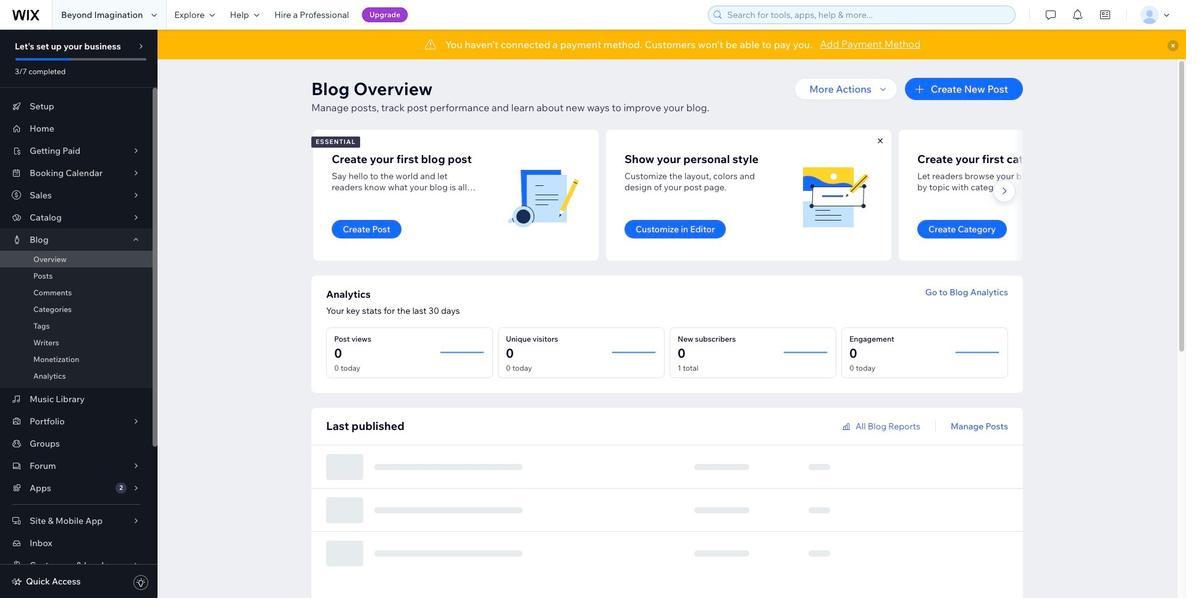 Task type: locate. For each thing, give the bounding box(es) containing it.
alert
[[158, 30, 1187, 59]]

Search for tools, apps, help & more... field
[[724, 6, 1012, 23]]

list
[[312, 130, 1185, 261]]

sidebar element
[[0, 30, 158, 598]]



Task type: describe. For each thing, give the bounding box(es) containing it.
blog overview.dealer.customize post page.title image
[[799, 158, 873, 232]]

blog overview.dealer.create first post.title image
[[506, 158, 580, 232]]



Task type: vqa. For each thing, say whether or not it's contained in the screenshot.
alert at the top
yes



